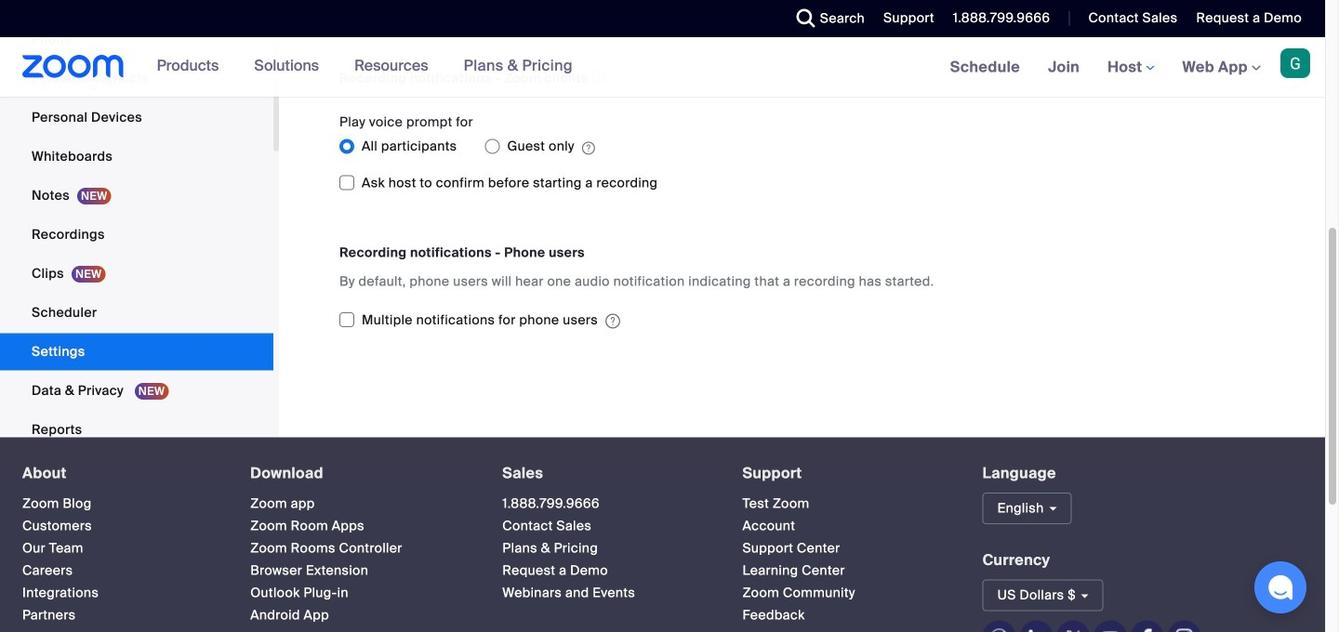 Task type: describe. For each thing, give the bounding box(es) containing it.
meetings navigation
[[937, 37, 1326, 98]]

2 heading from the left
[[251, 466, 469, 482]]

0 horizontal spatial application
[[575, 135, 595, 158]]

zoom logo image
[[22, 55, 124, 78]]

product information navigation
[[143, 37, 587, 97]]



Task type: vqa. For each thing, say whether or not it's contained in the screenshot.
"Star this whiteboard" icon
no



Task type: locate. For each thing, give the bounding box(es) containing it.
4 heading from the left
[[743, 466, 950, 482]]

3 heading from the left
[[503, 466, 709, 482]]

application
[[575, 135, 595, 158], [598, 310, 621, 330]]

banner
[[0, 37, 1326, 98]]

1 vertical spatial application
[[598, 310, 621, 330]]

option group
[[340, 132, 968, 161]]

0 vertical spatial application
[[575, 135, 595, 158]]

personal menu menu
[[0, 0, 274, 451]]

profile picture image
[[1281, 48, 1311, 78]]

1 heading from the left
[[22, 466, 217, 482]]

open chat image
[[1268, 575, 1294, 601]]

heading
[[22, 466, 217, 482], [251, 466, 469, 482], [503, 466, 709, 482], [743, 466, 950, 482]]

1 horizontal spatial application
[[598, 310, 621, 330]]



